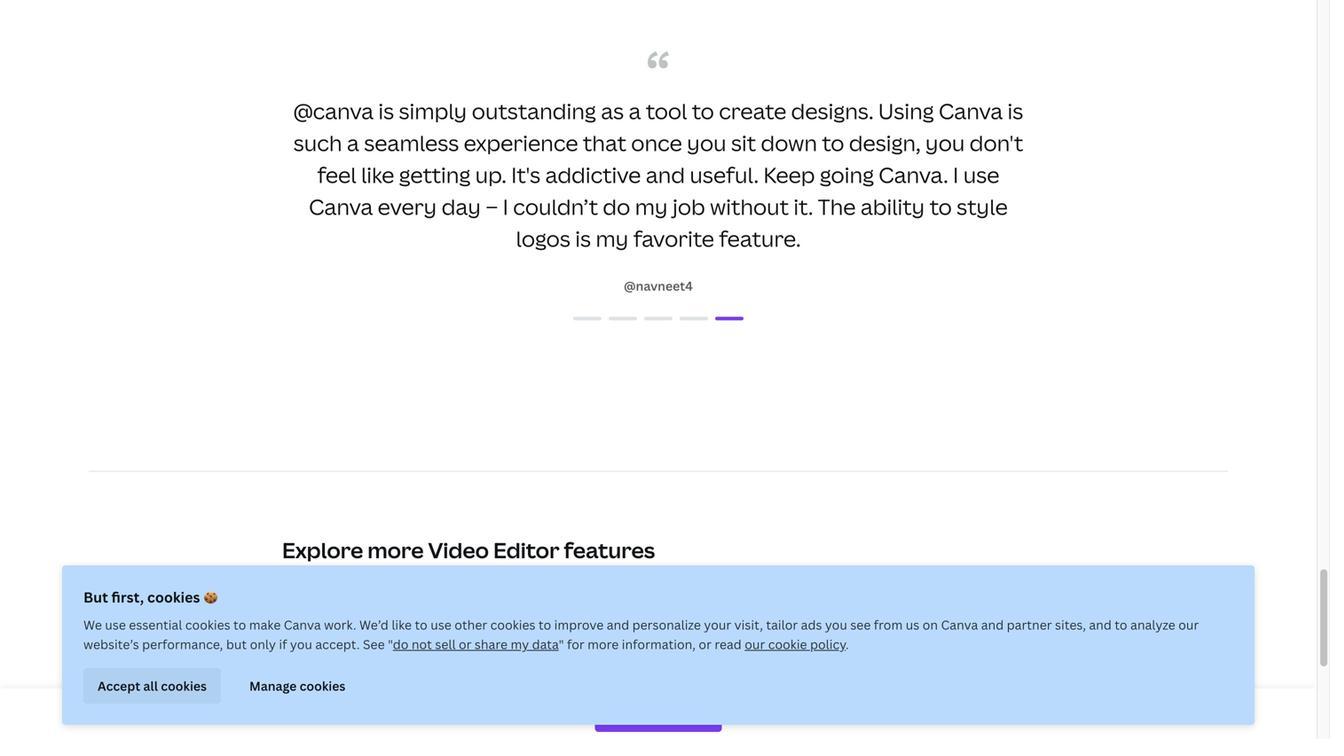 Task type: describe. For each thing, give the bounding box(es) containing it.
video right rotate
[[332, 678, 366, 695]]

free
[[289, 635, 316, 652]]

rotate video
[[289, 678, 366, 695]]

couldn't
[[513, 192, 598, 221]]

day
[[442, 192, 481, 221]]

explore more video editor features
[[282, 536, 655, 565]]

to inside gif to mp4 link
[[856, 635, 869, 652]]

if
[[279, 637, 287, 653]]

design,
[[849, 129, 921, 157]]

ability
[[861, 192, 925, 221]]

job
[[673, 192, 705, 221]]

editor
[[493, 536, 560, 565]]

audio
[[475, 635, 510, 652]]

free stock videos
[[289, 635, 395, 652]]

from inside we use essential cookies to make canva work. we'd like to use other cookies to improve and personalize your visit, tailor ads you see from us on canva and partner sites, and to analyze our website's performance, but only if you accept. see "
[[874, 617, 903, 634]]

photo to video link
[[601, 629, 704, 658]]

the
[[818, 192, 856, 221]]

analyze
[[1130, 617, 1175, 634]]

you up canva.
[[925, 129, 965, 157]]

video down visit,
[[725, 635, 760, 652]]

improve
[[554, 617, 604, 634]]

getting
[[399, 161, 471, 189]]

video down personalize at the bottom of the page
[[663, 635, 697, 652]]

select a quotation tab list
[[286, 308, 1031, 330]]

features
[[564, 536, 655, 565]]

accept all cookies button
[[83, 669, 221, 704]]

1 vertical spatial a
[[347, 129, 359, 157]]

–
[[486, 192, 498, 221]]

gif to mp4 link
[[826, 629, 906, 658]]

other
[[455, 617, 487, 634]]

0 horizontal spatial do
[[393, 637, 409, 653]]

simply
[[399, 97, 467, 125]]

seamless
[[364, 129, 459, 157]]

and right sites,
[[1089, 617, 1112, 634]]

to left the style
[[930, 192, 952, 221]]

designs.
[[791, 97, 873, 125]]

addictive
[[545, 161, 641, 189]]

accept all cookies
[[98, 678, 207, 695]]

first,
[[111, 588, 144, 607]]

remove audio from video link
[[417, 629, 586, 658]]

🍪
[[203, 588, 218, 607]]

to up not
[[415, 617, 428, 634]]

canva right on
[[941, 617, 978, 634]]

like inside we use essential cookies to make canva work. we'd like to use other cookies to improve and personalize your visit, tailor ads you see from us on canva and partner sites, and to analyze our website's performance, but only if you accept. see "
[[392, 617, 412, 634]]

partner
[[1007, 617, 1052, 634]]

cookies inside button
[[300, 678, 345, 695]]

make
[[249, 617, 281, 634]]

remove audio from video
[[424, 635, 579, 652]]

canva down feel
[[309, 192, 373, 221]]

use inside @canva is simply outstanding as a tool to create designs. using canva is such a seamless experience that once you sit down to design, you don't feel like getting up. it's addictive and useful. keep going canva. i use canva every day – i couldn't do my job without it. the ability to style logos is my favorite feature.
[[963, 161, 999, 189]]

but
[[226, 637, 247, 653]]

videos
[[355, 635, 395, 652]]

1 horizontal spatial more
[[588, 637, 619, 653]]

all
[[143, 678, 158, 695]]

such
[[293, 129, 342, 157]]

to right tool
[[692, 97, 714, 125]]

to up but
[[233, 617, 246, 634]]

we'd
[[359, 617, 389, 634]]

every
[[378, 192, 437, 221]]

canva up don't
[[939, 97, 1003, 125]]

it's
[[511, 161, 540, 189]]

logos
[[516, 224, 570, 253]]

do not sell or share my data link
[[393, 637, 559, 653]]

and inside @canva is simply outstanding as a tool to create designs. using canva is such a seamless experience that once you sit down to design, you don't feel like getting up. it's addictive and useful. keep going canva. i use canva every day – i couldn't do my job without it. the ability to style logos is my favorite feature.
[[646, 161, 685, 189]]

2 horizontal spatial is
[[1008, 97, 1023, 125]]

2 horizontal spatial my
[[635, 192, 668, 221]]

personalize
[[632, 617, 701, 634]]

it.
[[794, 192, 813, 221]]

video to mp4 link
[[718, 629, 812, 658]]

our cookie policy link
[[745, 637, 846, 653]]

manage cookies
[[249, 678, 345, 695]]

only
[[250, 637, 276, 653]]

we use essential cookies to make canva work. we'd like to use other cookies to improve and personalize your visit, tailor ads you see from us on canva and partner sites, and to analyze our website's performance, but only if you accept. see "
[[83, 617, 1199, 653]]

feel
[[317, 161, 356, 189]]

create
[[719, 97, 786, 125]]

1 horizontal spatial is
[[575, 224, 591, 253]]

ads
[[801, 617, 822, 634]]

experience
[[464, 129, 578, 157]]

sell
[[435, 637, 456, 653]]

mp4 for gif to mp4
[[872, 635, 899, 652]]

to left analyze
[[1115, 617, 1127, 634]]

you up gif
[[825, 617, 847, 634]]

1 vertical spatial my
[[596, 224, 629, 253]]

sit
[[731, 129, 756, 157]]

to up data at the bottom left of page
[[539, 617, 551, 634]]



Task type: vqa. For each thing, say whether or not it's contained in the screenshot.
Watercolor Gingerbread Martini Drink image
no



Task type: locate. For each thing, give the bounding box(es) containing it.
1 vertical spatial i
[[503, 192, 508, 221]]

favorite
[[633, 224, 714, 253]]

like right we'd
[[392, 617, 412, 634]]

rotate video link
[[282, 672, 374, 701]]

sites,
[[1055, 617, 1086, 634]]

feature.
[[719, 224, 801, 253]]

but first, cookies 🍪
[[83, 588, 218, 607]]

not
[[412, 637, 432, 653]]

visit,
[[734, 617, 763, 634]]

outstanding
[[472, 97, 596, 125]]

i up the style
[[953, 161, 959, 189]]

accept
[[98, 678, 140, 695]]

do inside @canva is simply outstanding as a tool to create designs. using canva is such a seamless experience that once you sit down to design, you don't feel like getting up. it's addictive and useful. keep going canva. i use canva every day – i couldn't do my job without it. the ability to style logos is my favorite feature.
[[603, 192, 630, 221]]

explore
[[282, 536, 363, 565]]

from right audio
[[513, 635, 542, 652]]

1 vertical spatial from
[[513, 635, 542, 652]]

to inside 'video to mp4' link
[[763, 635, 775, 652]]

.
[[846, 637, 849, 653]]

more right explore
[[367, 536, 424, 565]]

but
[[83, 588, 108, 607]]

1 horizontal spatial "
[[559, 637, 564, 653]]

0 horizontal spatial mp4
[[778, 635, 805, 652]]

remove
[[424, 635, 472, 652]]

your
[[704, 617, 731, 634]]

like right feel
[[361, 161, 394, 189]]

do
[[603, 192, 630, 221], [393, 637, 409, 653]]

like inside @canva is simply outstanding as a tool to create designs. using canva is such a seamless experience that once you sit down to design, you don't feel like getting up. it's addictive and useful. keep going canva. i use canva every day – i couldn't do my job without it. the ability to style logos is my favorite feature.
[[361, 161, 394, 189]]

0 vertical spatial my
[[635, 192, 668, 221]]

my left job
[[635, 192, 668, 221]]

2 or from the left
[[699, 637, 712, 653]]

is
[[378, 97, 394, 125], [1008, 97, 1023, 125], [575, 224, 591, 253]]

tool
[[646, 97, 687, 125]]

use up remove
[[431, 617, 451, 634]]

1 mp4 from the left
[[778, 635, 805, 652]]

1 vertical spatial like
[[392, 617, 412, 634]]

0 vertical spatial do
[[603, 192, 630, 221]]

essential
[[129, 617, 182, 634]]

0 vertical spatial a
[[629, 97, 641, 125]]

work.
[[324, 617, 356, 634]]

we
[[83, 617, 102, 634]]

0 horizontal spatial use
[[105, 617, 126, 634]]

as
[[601, 97, 624, 125]]

once
[[631, 129, 682, 157]]

information,
[[622, 637, 696, 653]]

"
[[388, 637, 393, 653], [559, 637, 564, 653]]

more right for
[[588, 637, 619, 653]]

1 horizontal spatial do
[[603, 192, 630, 221]]

don't
[[970, 129, 1023, 157]]

video to mp4
[[725, 635, 805, 652]]

0 vertical spatial more
[[367, 536, 424, 565]]

0 horizontal spatial more
[[367, 536, 424, 565]]

do not sell or share my data " for more information, or read our cookie policy .
[[393, 637, 849, 653]]

0 vertical spatial our
[[1178, 617, 1199, 634]]

performance,
[[142, 637, 223, 653]]

1 horizontal spatial use
[[431, 617, 451, 634]]

see
[[363, 637, 385, 653]]

a right the as
[[629, 97, 641, 125]]

0 horizontal spatial a
[[347, 129, 359, 157]]

1 horizontal spatial mp4
[[872, 635, 899, 652]]

photo
[[608, 635, 644, 652]]

1 horizontal spatial from
[[874, 617, 903, 634]]

policy
[[810, 637, 846, 653]]

quotation mark image
[[648, 51, 669, 69]]

manage cookies button
[[235, 669, 360, 704]]

i
[[953, 161, 959, 189], [503, 192, 508, 221]]

1 or from the left
[[459, 637, 472, 653]]

to
[[692, 97, 714, 125], [822, 129, 844, 157], [930, 192, 952, 221], [233, 617, 246, 634], [415, 617, 428, 634], [539, 617, 551, 634], [1115, 617, 1127, 634], [647, 635, 660, 652], [763, 635, 775, 652], [856, 635, 869, 652]]

using
[[878, 97, 934, 125]]

@canva
[[293, 97, 374, 125]]

cookies inside button
[[161, 678, 207, 695]]

and up photo
[[607, 617, 629, 634]]

video left editor on the bottom of page
[[428, 536, 489, 565]]

video down improve
[[545, 635, 579, 652]]

our inside we use essential cookies to make canva work. we'd like to use other cookies to improve and personalize your visit, tailor ads you see from us on canva and partner sites, and to analyze our website's performance, but only if you accept. see "
[[1178, 617, 1199, 634]]

" left for
[[559, 637, 564, 653]]

0 horizontal spatial "
[[388, 637, 393, 653]]

0 horizontal spatial our
[[745, 637, 765, 653]]

1 vertical spatial our
[[745, 637, 765, 653]]

is up seamless
[[378, 97, 394, 125]]

a right such
[[347, 129, 359, 157]]

do left not
[[393, 637, 409, 653]]

and left "partner"
[[981, 617, 1004, 634]]

useful.
[[690, 161, 759, 189]]

on
[[923, 617, 938, 634]]

website's
[[83, 637, 139, 653]]

use up website's
[[105, 617, 126, 634]]

from
[[874, 617, 903, 634], [513, 635, 542, 652]]

0 vertical spatial from
[[874, 617, 903, 634]]

that
[[583, 129, 626, 157]]

to down 'tailor'
[[763, 635, 775, 652]]

us
[[906, 617, 919, 634]]

0 horizontal spatial my
[[511, 637, 529, 653]]

or right sell
[[459, 637, 472, 653]]

you right if
[[290, 637, 312, 653]]

canva up the free on the bottom left of the page
[[284, 617, 321, 634]]

canva.
[[879, 161, 948, 189]]

like
[[361, 161, 394, 189], [392, 617, 412, 634]]

up.
[[475, 161, 506, 189]]

@canva is simply outstanding as a tool to create designs. using canva is such a seamless experience that once you sit down to design, you don't feel like getting up. it's addictive and useful. keep going canva. i use canva every day – i couldn't do my job without it. the ability to style logos is my favorite feature.
[[293, 97, 1023, 253]]

manage
[[249, 678, 297, 695]]

our right analyze
[[1178, 617, 1199, 634]]

1 horizontal spatial or
[[699, 637, 712, 653]]

cookie
[[768, 637, 807, 653]]

share
[[475, 637, 508, 653]]

to down personalize at the bottom of the page
[[647, 635, 660, 652]]

is up don't
[[1008, 97, 1023, 125]]

1 vertical spatial more
[[588, 637, 619, 653]]

free stock videos link
[[282, 629, 403, 658]]

see
[[850, 617, 871, 634]]

use
[[963, 161, 999, 189], [105, 617, 126, 634], [431, 617, 451, 634]]

" inside we use essential cookies to make canva work. we'd like to use other cookies to improve and personalize your visit, tailor ads you see from us on canva and partner sites, and to analyze our website's performance, but only if you accept. see "
[[388, 637, 393, 653]]

" right see
[[388, 637, 393, 653]]

to inside photo to video link
[[647, 635, 660, 652]]

2 mp4 from the left
[[872, 635, 899, 652]]

data
[[532, 637, 559, 653]]

you up the useful.
[[687, 129, 726, 157]]

my left favorite
[[596, 224, 629, 253]]

i right –
[[503, 192, 508, 221]]

a
[[629, 97, 641, 125], [347, 129, 359, 157]]

to down "designs."
[[822, 129, 844, 157]]

0 horizontal spatial or
[[459, 637, 472, 653]]

stock
[[319, 635, 352, 652]]

going
[[820, 161, 874, 189]]

1 " from the left
[[388, 637, 393, 653]]

or
[[459, 637, 472, 653], [699, 637, 712, 653]]

mp4
[[778, 635, 805, 652], [872, 635, 899, 652]]

1 horizontal spatial our
[[1178, 617, 1199, 634]]

@navneet4
[[624, 278, 693, 294]]

1 vertical spatial do
[[393, 637, 409, 653]]

without
[[710, 192, 789, 221]]

cookies
[[147, 588, 200, 607], [185, 617, 230, 634], [490, 617, 535, 634], [161, 678, 207, 695], [300, 678, 345, 695]]

0 horizontal spatial from
[[513, 635, 542, 652]]

gif to mp4
[[833, 635, 899, 652]]

2 vertical spatial my
[[511, 637, 529, 653]]

and down once
[[646, 161, 685, 189]]

more
[[367, 536, 424, 565], [588, 637, 619, 653]]

canva
[[939, 97, 1003, 125], [309, 192, 373, 221], [284, 617, 321, 634], [941, 617, 978, 634]]

for
[[567, 637, 584, 653]]

my
[[635, 192, 668, 221], [596, 224, 629, 253], [511, 637, 529, 653]]

you
[[687, 129, 726, 157], [925, 129, 965, 157], [825, 617, 847, 634], [290, 637, 312, 653]]

mp4 right .
[[872, 635, 899, 652]]

mp4 down 'tailor'
[[778, 635, 805, 652]]

0 vertical spatial like
[[361, 161, 394, 189]]

1 horizontal spatial my
[[596, 224, 629, 253]]

mp4 for video to mp4
[[778, 635, 805, 652]]

tailor
[[766, 617, 798, 634]]

and
[[646, 161, 685, 189], [607, 617, 629, 634], [981, 617, 1004, 634], [1089, 617, 1112, 634]]

2 horizontal spatial use
[[963, 161, 999, 189]]

2 " from the left
[[559, 637, 564, 653]]

style
[[957, 192, 1008, 221]]

keep
[[763, 161, 815, 189]]

0 horizontal spatial i
[[503, 192, 508, 221]]

down
[[761, 129, 817, 157]]

my left data at the bottom left of page
[[511, 637, 529, 653]]

do down addictive
[[603, 192, 630, 221]]

photo to video
[[608, 635, 697, 652]]

our down visit,
[[745, 637, 765, 653]]

1 horizontal spatial a
[[629, 97, 641, 125]]

from left us
[[874, 617, 903, 634]]

or left read
[[699, 637, 712, 653]]

gif
[[833, 635, 853, 652]]

to right .
[[856, 635, 869, 652]]

is right logos
[[575, 224, 591, 253]]

0 vertical spatial i
[[953, 161, 959, 189]]

use up the style
[[963, 161, 999, 189]]

1 horizontal spatial i
[[953, 161, 959, 189]]

video
[[428, 536, 489, 565], [545, 635, 579, 652], [663, 635, 697, 652], [725, 635, 760, 652], [332, 678, 366, 695]]

0 horizontal spatial is
[[378, 97, 394, 125]]



